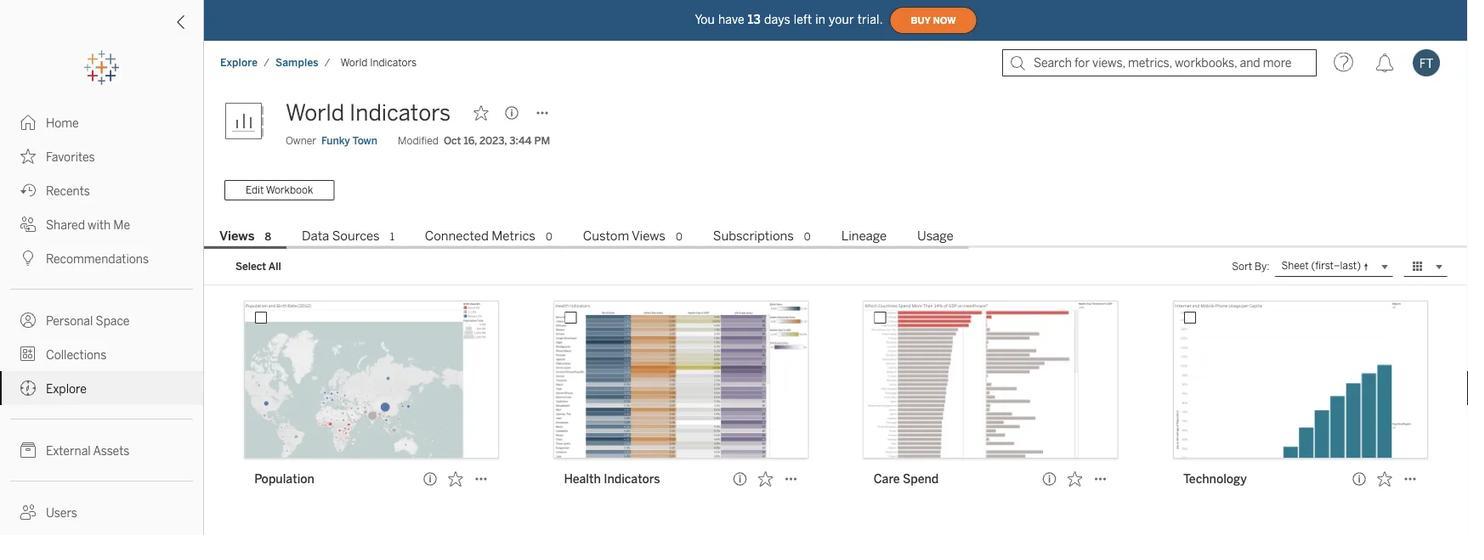 Task type: locate. For each thing, give the bounding box(es) containing it.
1 vertical spatial world
[[286, 100, 344, 126]]

population
[[254, 472, 314, 486]]

world indicators inside 'main content'
[[286, 100, 451, 126]]

explore link down collections
[[0, 371, 203, 405]]

health
[[564, 472, 601, 486]]

1 horizontal spatial explore
[[220, 57, 258, 69]]

explore for explore / samples /
[[220, 57, 258, 69]]

world inside 'main content'
[[286, 100, 344, 126]]

views left 8
[[219, 229, 255, 244]]

world right 'samples' link
[[340, 57, 368, 69]]

custom
[[583, 229, 629, 244]]

oct
[[444, 135, 461, 147]]

1 horizontal spatial /
[[324, 57, 330, 69]]

13
[[748, 13, 761, 27]]

1 vertical spatial explore
[[46, 382, 87, 396]]

world
[[340, 57, 368, 69], [286, 100, 344, 126]]

care spend
[[874, 472, 939, 486]]

edit workbook
[[246, 184, 313, 197]]

2 horizontal spatial 0
[[804, 231, 811, 243]]

select
[[235, 261, 266, 273]]

0 right custom views
[[676, 231, 682, 243]]

0
[[546, 231, 552, 243], [676, 231, 682, 243], [804, 231, 811, 243]]

shared with me link
[[0, 207, 203, 241]]

world indicators
[[340, 57, 417, 69], [286, 100, 451, 126]]

buy now
[[911, 15, 956, 26]]

views right custom on the left top
[[632, 229, 666, 244]]

by:
[[1255, 261, 1270, 273]]

spend
[[903, 472, 939, 486]]

with
[[88, 218, 111, 232]]

world up owner
[[286, 100, 344, 126]]

1 horizontal spatial views
[[632, 229, 666, 244]]

external
[[46, 444, 91, 458]]

users
[[46, 506, 77, 520]]

0 horizontal spatial views
[[219, 229, 255, 244]]

indicators
[[370, 57, 417, 69], [349, 100, 451, 126], [604, 472, 660, 486]]

days
[[764, 13, 790, 27]]

shared with me
[[46, 218, 130, 232]]

1 vertical spatial explore link
[[0, 371, 203, 405]]

explore link
[[219, 56, 259, 70], [0, 371, 203, 405]]

1 horizontal spatial explore link
[[219, 56, 259, 70]]

workbook
[[266, 184, 313, 197]]

sheet
[[1281, 260, 1309, 272]]

(first–last)
[[1311, 260, 1361, 272]]

explore
[[220, 57, 258, 69], [46, 382, 87, 396]]

/ left samples
[[264, 57, 269, 69]]

world indicators element
[[335, 57, 422, 69]]

0 right metrics
[[546, 231, 552, 243]]

have
[[718, 13, 744, 27]]

me
[[113, 218, 130, 232]]

grid view image
[[1410, 259, 1426, 275]]

0 for views
[[676, 231, 682, 243]]

funky town link
[[321, 133, 377, 149]]

you
[[695, 13, 715, 27]]

0 right subscriptions
[[804, 231, 811, 243]]

0 horizontal spatial /
[[264, 57, 269, 69]]

personal space
[[46, 314, 130, 328]]

favorites
[[46, 150, 95, 164]]

0 horizontal spatial explore link
[[0, 371, 203, 405]]

0 horizontal spatial 0
[[546, 231, 552, 243]]

pm
[[534, 135, 550, 147]]

personal
[[46, 314, 93, 328]]

all
[[268, 261, 281, 273]]

sheet (first–last)
[[1281, 260, 1361, 272]]

1 horizontal spatial 0
[[676, 231, 682, 243]]

views
[[219, 229, 255, 244], [632, 229, 666, 244]]

external assets
[[46, 444, 129, 458]]

3 0 from the left
[[804, 231, 811, 243]]

1 vertical spatial world indicators
[[286, 100, 451, 126]]

0 vertical spatial explore
[[220, 57, 258, 69]]

explore link left samples
[[219, 56, 259, 70]]

explore left samples
[[220, 57, 258, 69]]

2 0 from the left
[[676, 231, 682, 243]]

home link
[[0, 105, 203, 139]]

1 vertical spatial indicators
[[349, 100, 451, 126]]

modified
[[398, 135, 439, 147]]

0 horizontal spatial explore
[[46, 382, 87, 396]]

sources
[[332, 229, 380, 244]]

1 / from the left
[[264, 57, 269, 69]]

edit
[[246, 184, 264, 197]]

/ right samples
[[324, 57, 330, 69]]

town
[[352, 135, 377, 147]]

1 0 from the left
[[546, 231, 552, 243]]

custom views
[[583, 229, 666, 244]]

your
[[829, 13, 854, 27]]

owner funky town
[[286, 135, 377, 147]]

samples link
[[275, 56, 319, 70]]

in
[[815, 13, 826, 27]]

3:44
[[509, 135, 532, 147]]

samples
[[275, 57, 319, 69]]

/
[[264, 57, 269, 69], [324, 57, 330, 69]]

collections link
[[0, 337, 203, 371]]

explore inside main navigation. press the up and down arrow keys to access links. element
[[46, 382, 87, 396]]

modified oct 16, 2023, 3:44 pm
[[398, 135, 550, 147]]

explore down collections
[[46, 382, 87, 396]]



Task type: describe. For each thing, give the bounding box(es) containing it.
2 views from the left
[[632, 229, 666, 244]]

connected
[[425, 229, 489, 244]]

users link
[[0, 496, 203, 530]]

recommendations link
[[0, 241, 203, 275]]

health indicators
[[564, 472, 660, 486]]

1
[[390, 231, 394, 243]]

personal space link
[[0, 303, 203, 337]]

edit workbook button
[[224, 180, 334, 201]]

2 / from the left
[[324, 57, 330, 69]]

collections
[[46, 348, 107, 362]]

left
[[794, 13, 812, 27]]

0 vertical spatial indicators
[[370, 57, 417, 69]]

now
[[933, 15, 956, 26]]

care
[[874, 472, 900, 486]]

technology
[[1183, 472, 1247, 486]]

select all
[[235, 261, 281, 273]]

recommendations
[[46, 252, 149, 266]]

lineage
[[841, 229, 887, 244]]

data sources
[[302, 229, 380, 244]]

favorites link
[[0, 139, 203, 173]]

usage
[[917, 229, 954, 244]]

home
[[46, 116, 79, 130]]

connected metrics
[[425, 229, 535, 244]]

Search for views, metrics, workbooks, and more text field
[[1002, 49, 1317, 77]]

recents
[[46, 184, 90, 198]]

0 for metrics
[[546, 231, 552, 243]]

navigation panel element
[[0, 51, 203, 536]]

0 vertical spatial world
[[340, 57, 368, 69]]

trial.
[[857, 13, 883, 27]]

buy now button
[[890, 7, 977, 34]]

explore / samples /
[[220, 57, 330, 69]]

owner
[[286, 135, 316, 147]]

8
[[265, 231, 271, 243]]

2 vertical spatial indicators
[[604, 472, 660, 486]]

workbook image
[[224, 96, 275, 147]]

0 vertical spatial world indicators
[[340, 57, 417, 69]]

subscriptions
[[713, 229, 794, 244]]

recents link
[[0, 173, 203, 207]]

sort
[[1232, 261, 1252, 273]]

buy
[[911, 15, 931, 26]]

shared
[[46, 218, 85, 232]]

sort by:
[[1232, 261, 1270, 273]]

metrics
[[492, 229, 535, 244]]

data
[[302, 229, 329, 244]]

main navigation. press the up and down arrow keys to access links. element
[[0, 105, 203, 536]]

explore for explore
[[46, 382, 87, 396]]

space
[[96, 314, 130, 328]]

you have 13 days left in your trial.
[[695, 13, 883, 27]]

16,
[[464, 135, 477, 147]]

sub-spaces tab list
[[204, 227, 1468, 249]]

external assets link
[[0, 434, 203, 468]]

world indicators main content
[[204, 85, 1468, 536]]

select all button
[[224, 257, 292, 277]]

assets
[[93, 444, 129, 458]]

1 views from the left
[[219, 229, 255, 244]]

sheet (first–last) button
[[1275, 257, 1393, 277]]

funky
[[321, 135, 350, 147]]

0 vertical spatial explore link
[[219, 56, 259, 70]]

2023,
[[479, 135, 507, 147]]



Task type: vqa. For each thing, say whether or not it's contained in the screenshot.
Spend
yes



